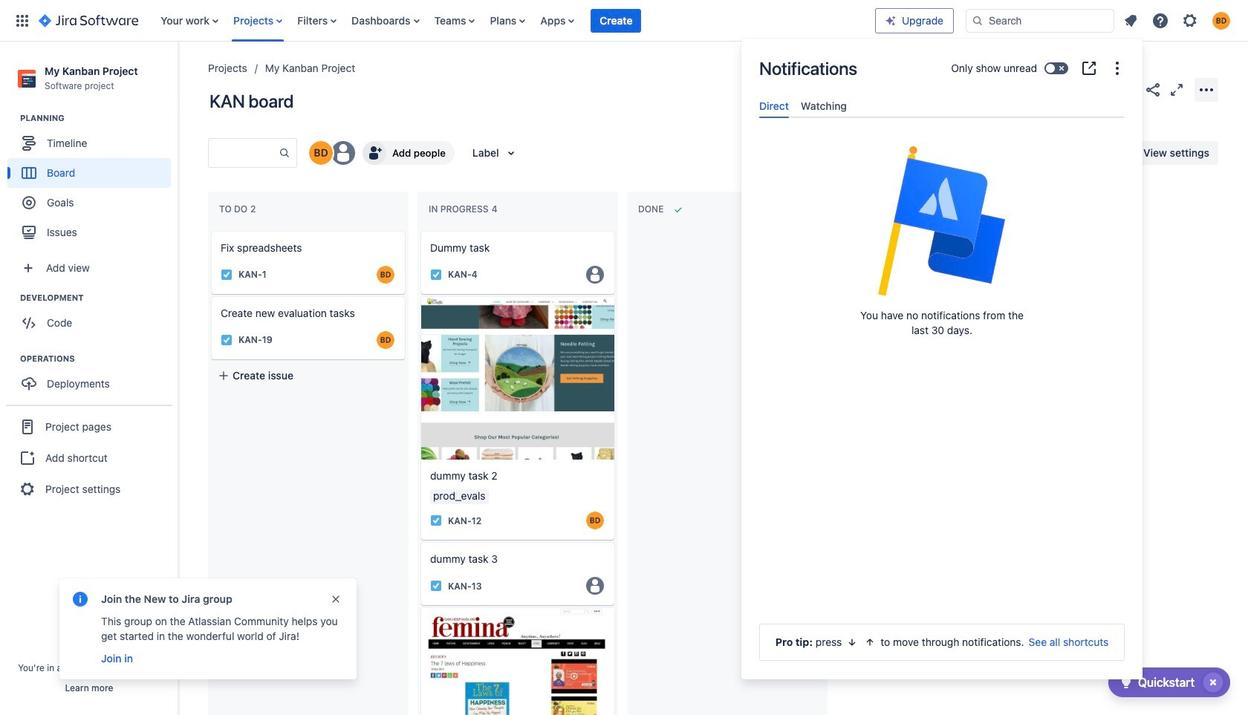 Task type: describe. For each thing, give the bounding box(es) containing it.
planning image
[[2, 109, 20, 127]]

group for development icon
[[7, 292, 178, 343]]

add people image
[[366, 144, 384, 162]]

to do element
[[219, 204, 259, 215]]

2 vertical spatial create issue image
[[411, 533, 429, 551]]

primary element
[[9, 0, 876, 41]]

enter full screen image
[[1169, 81, 1186, 98]]

sidebar element
[[0, 42, 178, 716]]

import image
[[944, 144, 962, 162]]

sidebar navigation image
[[162, 59, 195, 89]]

heading for group corresponding to planning icon
[[20, 112, 178, 124]]

1 horizontal spatial list
[[1118, 7, 1240, 34]]

operations image
[[2, 350, 20, 368]]

appswitcher icon image
[[13, 12, 31, 29]]

goal image
[[22, 196, 36, 210]]

dismiss quickstart image
[[1202, 671, 1226, 695]]

arrow up image
[[865, 637, 877, 649]]

task image
[[430, 269, 442, 281]]



Task type: locate. For each thing, give the bounding box(es) containing it.
jira software image
[[39, 12, 138, 29], [39, 12, 138, 29]]

create issue image
[[201, 222, 219, 239], [411, 287, 429, 305], [411, 533, 429, 551]]

info image
[[71, 591, 89, 609]]

0 vertical spatial create issue image
[[201, 222, 219, 239]]

open notifications in a new tab image
[[1081, 59, 1099, 77]]

tab panel
[[754, 118, 1131, 132]]

dismiss image
[[330, 594, 342, 606]]

None search field
[[966, 9, 1115, 32]]

development image
[[2, 289, 20, 307]]

Search this board text field
[[209, 140, 279, 167]]

2 vertical spatial heading
[[20, 353, 178, 365]]

notifications image
[[1122, 12, 1140, 29]]

heading for group for operations image
[[20, 353, 178, 365]]

heading for development icon's group
[[20, 292, 178, 304]]

3 heading from the top
[[20, 353, 178, 365]]

search image
[[972, 14, 984, 26]]

heading
[[20, 112, 178, 124], [20, 292, 178, 304], [20, 353, 178, 365]]

dialog
[[742, 39, 1143, 680]]

create issue image
[[411, 222, 429, 239]]

star kan board image
[[1121, 81, 1139, 98]]

arrow down image
[[847, 637, 859, 649]]

list item
[[591, 0, 642, 41]]

group
[[7, 112, 178, 252], [7, 292, 178, 343], [7, 353, 178, 404], [6, 405, 172, 511]]

banner
[[0, 0, 1249, 42]]

list
[[153, 0, 876, 41], [1118, 7, 1240, 34]]

settings image
[[1182, 12, 1200, 29]]

1 vertical spatial heading
[[20, 292, 178, 304]]

1 vertical spatial create issue image
[[411, 287, 429, 305]]

in progress element
[[429, 204, 501, 215]]

Search field
[[966, 9, 1115, 32]]

group for planning icon
[[7, 112, 178, 252]]

1 heading from the top
[[20, 112, 178, 124]]

0 vertical spatial heading
[[20, 112, 178, 124]]

2 heading from the top
[[20, 292, 178, 304]]

task image
[[221, 269, 233, 281], [221, 335, 233, 346], [430, 515, 442, 527], [430, 581, 442, 593]]

tab list
[[754, 94, 1131, 118]]

your profile and settings image
[[1213, 12, 1231, 29]]

group for operations image
[[7, 353, 178, 404]]

help image
[[1152, 12, 1170, 29]]

more image
[[1109, 59, 1127, 77]]

more actions image
[[1198, 81, 1216, 98]]

0 horizontal spatial list
[[153, 0, 876, 41]]



Task type: vqa. For each thing, say whether or not it's contained in the screenshot.
'heading' associated with DEVELOPMENT image
no



